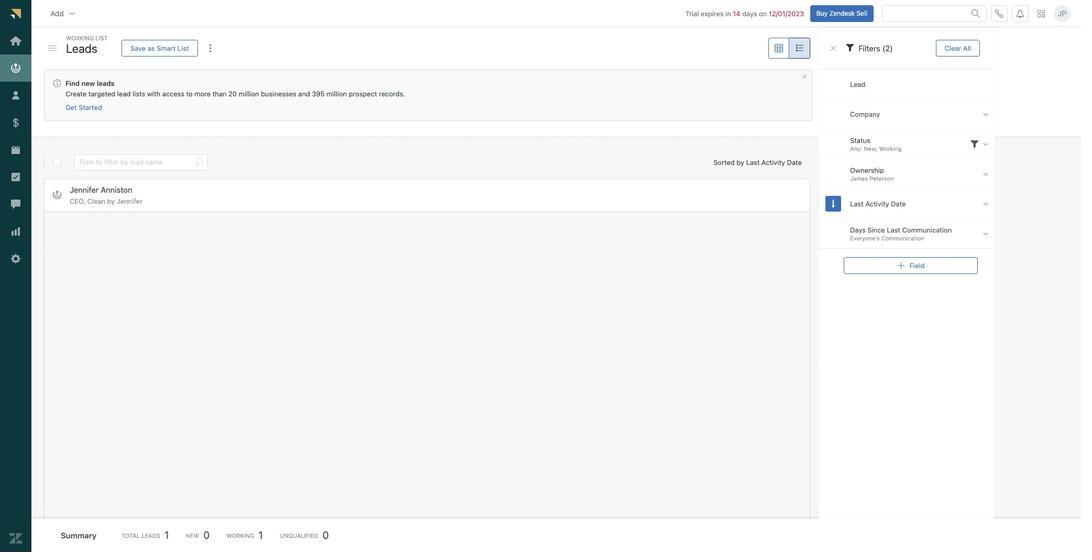 Task type: describe. For each thing, give the bounding box(es) containing it.
businesses
[[261, 90, 296, 98]]

status
[[850, 136, 871, 145]]

filters
[[859, 43, 881, 53]]

save as smart list button
[[122, 40, 198, 57]]

bell image
[[1016, 9, 1025, 18]]

clean
[[87, 197, 105, 205]]

1 angle down image from the top
[[983, 169, 989, 178]]

last activity date
[[850, 199, 906, 208]]

get started
[[65, 103, 102, 112]]

trial expires in 14 days on 12/01/2023
[[686, 9, 804, 18]]

find
[[65, 79, 80, 87]]

days since last communication everyone's communication
[[850, 226, 952, 242]]

1 angle down image from the top
[[983, 110, 989, 119]]

2 angle down image from the top
[[983, 140, 989, 149]]

and
[[298, 90, 310, 98]]

(2)
[[883, 43, 893, 53]]

trial
[[686, 9, 699, 18]]

with
[[147, 90, 160, 98]]

started
[[79, 103, 102, 112]]

working for 1
[[226, 532, 254, 539]]

sell
[[857, 9, 868, 17]]

0 vertical spatial communication
[[902, 226, 952, 234]]

working list leads
[[66, 35, 108, 55]]

summary
[[61, 531, 97, 540]]

filter fill image
[[846, 43, 854, 52]]

new
[[186, 532, 199, 539]]

list inside button
[[178, 44, 189, 52]]

395
[[312, 90, 325, 98]]

smart
[[157, 44, 176, 52]]

everyone's
[[850, 235, 880, 242]]

0 for new 0
[[203, 529, 210, 541]]

jennifer anniston link
[[70, 185, 132, 195]]

leads
[[97, 79, 115, 87]]

new,
[[864, 145, 878, 152]]

jp
[[1058, 9, 1067, 18]]

status any: new, working
[[850, 136, 902, 152]]

zendesk
[[830, 9, 855, 17]]

total
[[122, 532, 140, 539]]

in
[[726, 9, 731, 18]]

leads inside total leads 1
[[142, 532, 160, 539]]

new
[[81, 79, 95, 87]]

prospect
[[349, 90, 377, 98]]

3 angle down image from the top
[[983, 229, 989, 238]]

last for by
[[746, 158, 760, 166]]

buy zendesk sell button
[[810, 5, 874, 22]]

all
[[963, 44, 971, 52]]

2 million from the left
[[327, 90, 347, 98]]

more
[[194, 90, 211, 98]]

1 vertical spatial last
[[850, 199, 864, 208]]

1 horizontal spatial date
[[891, 199, 906, 208]]

1 vertical spatial search image
[[195, 158, 203, 167]]

ownership james peterson
[[850, 166, 894, 182]]

ownership
[[850, 166, 884, 174]]

20
[[228, 90, 237, 98]]

james
[[850, 175, 868, 182]]

expires
[[701, 9, 724, 18]]

list inside the working list leads
[[95, 35, 108, 41]]

save
[[130, 44, 146, 52]]

days
[[850, 226, 866, 234]]

1 vertical spatial communication
[[882, 235, 925, 242]]

as
[[148, 44, 155, 52]]

handler image
[[48, 46, 57, 51]]

0 vertical spatial jennifer
[[70, 185, 99, 194]]

sorted
[[714, 158, 735, 166]]

0 horizontal spatial date
[[787, 158, 802, 166]]

0 for unqualified 0
[[323, 529, 329, 541]]

than
[[213, 90, 227, 98]]



Task type: locate. For each thing, give the bounding box(es) containing it.
save as smart list
[[130, 44, 189, 52]]

0 horizontal spatial leads
[[66, 41, 97, 55]]

1 left unqualified
[[258, 529, 263, 541]]

last right since at the top right of the page
[[887, 226, 901, 234]]

any:
[[850, 145, 862, 152]]

last for since
[[887, 226, 901, 234]]

0 horizontal spatial 1
[[164, 529, 169, 541]]

0 horizontal spatial activity
[[762, 158, 785, 166]]

access
[[162, 90, 184, 98]]

1 horizontal spatial search image
[[972, 9, 980, 18]]

1 vertical spatial angle down image
[[983, 199, 989, 208]]

working inside the working list leads
[[66, 35, 94, 41]]

unqualified 0
[[280, 529, 329, 541]]

buy
[[817, 9, 828, 17]]

million right the 395
[[327, 90, 347, 98]]

sorted by last activity date
[[714, 158, 802, 166]]

1 horizontal spatial 0
[[323, 529, 329, 541]]

1 horizontal spatial 1
[[258, 529, 263, 541]]

14
[[733, 9, 741, 18]]

leads right handler icon on the top
[[66, 41, 97, 55]]

0 right unqualified
[[323, 529, 329, 541]]

anniston
[[101, 185, 132, 194]]

1 horizontal spatial million
[[327, 90, 347, 98]]

1 vertical spatial jennifer
[[117, 197, 142, 205]]

2 0 from the left
[[323, 529, 329, 541]]

jp button
[[1054, 5, 1071, 22]]

add button
[[42, 3, 85, 24]]

leads inside the working list leads
[[66, 41, 97, 55]]

jennifer down anniston
[[117, 197, 142, 205]]

1 vertical spatial list
[[178, 44, 189, 52]]

1 vertical spatial date
[[891, 199, 906, 208]]

chevron down image
[[68, 9, 76, 18]]

1 horizontal spatial jennifer
[[117, 197, 142, 205]]

working for leads
[[66, 35, 94, 41]]

activity
[[762, 158, 785, 166], [866, 199, 889, 208]]

records.
[[379, 90, 405, 98]]

2 vertical spatial working
[[226, 532, 254, 539]]

0 vertical spatial leads
[[66, 41, 97, 55]]

2 vertical spatial last
[[887, 226, 901, 234]]

lead
[[117, 90, 131, 98]]

activity right "sorted"
[[762, 158, 785, 166]]

cancel image
[[829, 44, 838, 52], [802, 74, 808, 80]]

buy zendesk sell
[[817, 9, 868, 17]]

clear
[[945, 44, 962, 52]]

1 million from the left
[[239, 90, 259, 98]]

to
[[186, 90, 193, 98]]

create
[[65, 90, 87, 98]]

zendesk products image
[[1038, 10, 1045, 17]]

1 vertical spatial working
[[879, 145, 902, 152]]

0 vertical spatial by
[[737, 158, 744, 166]]

jennifer anniston ceo, clean by jennifer
[[70, 185, 142, 205]]

field button
[[844, 257, 978, 274]]

leads
[[66, 41, 97, 55], [142, 532, 160, 539]]

0 vertical spatial angle down image
[[983, 169, 989, 178]]

angle down image
[[983, 169, 989, 178], [983, 199, 989, 208]]

last
[[746, 158, 760, 166], [850, 199, 864, 208], [887, 226, 901, 234]]

unqualified
[[280, 532, 318, 539]]

2 vertical spatial angle down image
[[983, 229, 989, 238]]

1 vertical spatial angle down image
[[983, 140, 989, 149]]

1
[[164, 529, 169, 541], [258, 529, 263, 541]]

jennifer
[[70, 185, 99, 194], [117, 197, 142, 205]]

1 1 from the left
[[164, 529, 169, 541]]

angle down image
[[983, 110, 989, 119], [983, 140, 989, 149], [983, 229, 989, 238]]

search image
[[972, 9, 980, 18], [195, 158, 203, 167]]

total leads 1
[[122, 529, 169, 541]]

0
[[203, 529, 210, 541], [323, 529, 329, 541]]

0 horizontal spatial 0
[[203, 529, 210, 541]]

2 horizontal spatial working
[[879, 145, 902, 152]]

targeted
[[88, 90, 115, 98]]

0 right new
[[203, 529, 210, 541]]

0 horizontal spatial million
[[239, 90, 259, 98]]

1 horizontal spatial list
[[178, 44, 189, 52]]

add
[[50, 9, 64, 18]]

working inside status any: new, working
[[879, 145, 902, 152]]

12/01/2023
[[769, 9, 804, 18]]

0 vertical spatial angle down image
[[983, 110, 989, 119]]

0 horizontal spatial working
[[66, 35, 94, 41]]

peterson
[[870, 175, 894, 182]]

0 horizontal spatial search image
[[195, 158, 203, 167]]

1 horizontal spatial leads
[[142, 532, 160, 539]]

0 horizontal spatial jennifer
[[70, 185, 99, 194]]

0 vertical spatial cancel image
[[829, 44, 838, 52]]

list
[[95, 35, 108, 41], [178, 44, 189, 52]]

0 vertical spatial working
[[66, 35, 94, 41]]

overflow vertical fill image
[[206, 44, 215, 52]]

1 horizontal spatial by
[[737, 158, 744, 166]]

last right long arrow down image
[[850, 199, 864, 208]]

0 horizontal spatial list
[[95, 35, 108, 41]]

last inside days since last communication everyone's communication
[[887, 226, 901, 234]]

ceo,
[[70, 197, 85, 205]]

working
[[66, 35, 94, 41], [879, 145, 902, 152], [226, 532, 254, 539]]

find new leads create targeted lead lists with access to more than 20 million businesses and 395 million prospect records.
[[65, 79, 405, 98]]

lead
[[850, 80, 866, 88]]

by
[[737, 158, 744, 166], [107, 197, 115, 205]]

get started link
[[65, 103, 102, 112]]

1 left new
[[164, 529, 169, 541]]

leads right total
[[142, 532, 160, 539]]

1 horizontal spatial working
[[226, 532, 254, 539]]

activity down peterson
[[866, 199, 889, 208]]

date
[[787, 158, 802, 166], [891, 199, 906, 208]]

working 1
[[226, 529, 263, 541]]

new 0
[[186, 529, 210, 541]]

working right "new 0"
[[226, 532, 254, 539]]

working down chevron down 'image'
[[66, 35, 94, 41]]

1 vertical spatial activity
[[866, 199, 889, 208]]

communication up 'add' image
[[882, 235, 925, 242]]

0 vertical spatial search image
[[972, 9, 980, 18]]

2 1 from the left
[[258, 529, 263, 541]]

2 angle down image from the top
[[983, 199, 989, 208]]

clear all button
[[936, 40, 980, 57]]

on
[[759, 9, 767, 18]]

million right "20"
[[239, 90, 259, 98]]

0 horizontal spatial last
[[746, 158, 760, 166]]

1 0 from the left
[[203, 529, 210, 541]]

last right "sorted"
[[746, 158, 760, 166]]

2 horizontal spatial last
[[887, 226, 901, 234]]

list right smart
[[178, 44, 189, 52]]

calls image
[[995, 9, 1004, 18]]

get
[[65, 103, 77, 112]]

1 vertical spatial by
[[107, 197, 115, 205]]

zendesk image
[[9, 532, 23, 545]]

jennifer up ceo,
[[70, 185, 99, 194]]

communication up field
[[902, 226, 952, 234]]

filter fill image
[[971, 140, 979, 148]]

1 vertical spatial cancel image
[[802, 74, 808, 80]]

by down anniston
[[107, 197, 115, 205]]

by right "sorted"
[[737, 158, 744, 166]]

1 horizontal spatial cancel image
[[829, 44, 838, 52]]

long arrow down image
[[832, 199, 835, 208]]

0 vertical spatial list
[[95, 35, 108, 41]]

million
[[239, 90, 259, 98], [327, 90, 347, 98]]

1 horizontal spatial last
[[850, 199, 864, 208]]

add image
[[897, 261, 906, 270]]

lists
[[133, 90, 145, 98]]

working right new,
[[879, 145, 902, 152]]

days
[[742, 9, 757, 18]]

filters (2)
[[859, 43, 893, 53]]

working inside working 1
[[226, 532, 254, 539]]

1 vertical spatial leads
[[142, 532, 160, 539]]

info image
[[53, 79, 61, 87]]

field
[[910, 261, 925, 270]]

0 horizontal spatial cancel image
[[802, 74, 808, 80]]

list up leads
[[95, 35, 108, 41]]

0 vertical spatial last
[[746, 158, 760, 166]]

by inside jennifer anniston ceo, clean by jennifer
[[107, 197, 115, 205]]

Type to filter by lead name field
[[79, 155, 191, 170]]

0 vertical spatial date
[[787, 158, 802, 166]]

0 horizontal spatial by
[[107, 197, 115, 205]]

leads image
[[53, 191, 61, 199]]

since
[[868, 226, 885, 234]]

0 vertical spatial activity
[[762, 158, 785, 166]]

communication
[[902, 226, 952, 234], [882, 235, 925, 242]]

clear all
[[945, 44, 971, 52]]

1 horizontal spatial activity
[[866, 199, 889, 208]]

company
[[850, 110, 880, 118]]



Task type: vqa. For each thing, say whether or not it's contained in the screenshot.
2nd the 0 from the right
no



